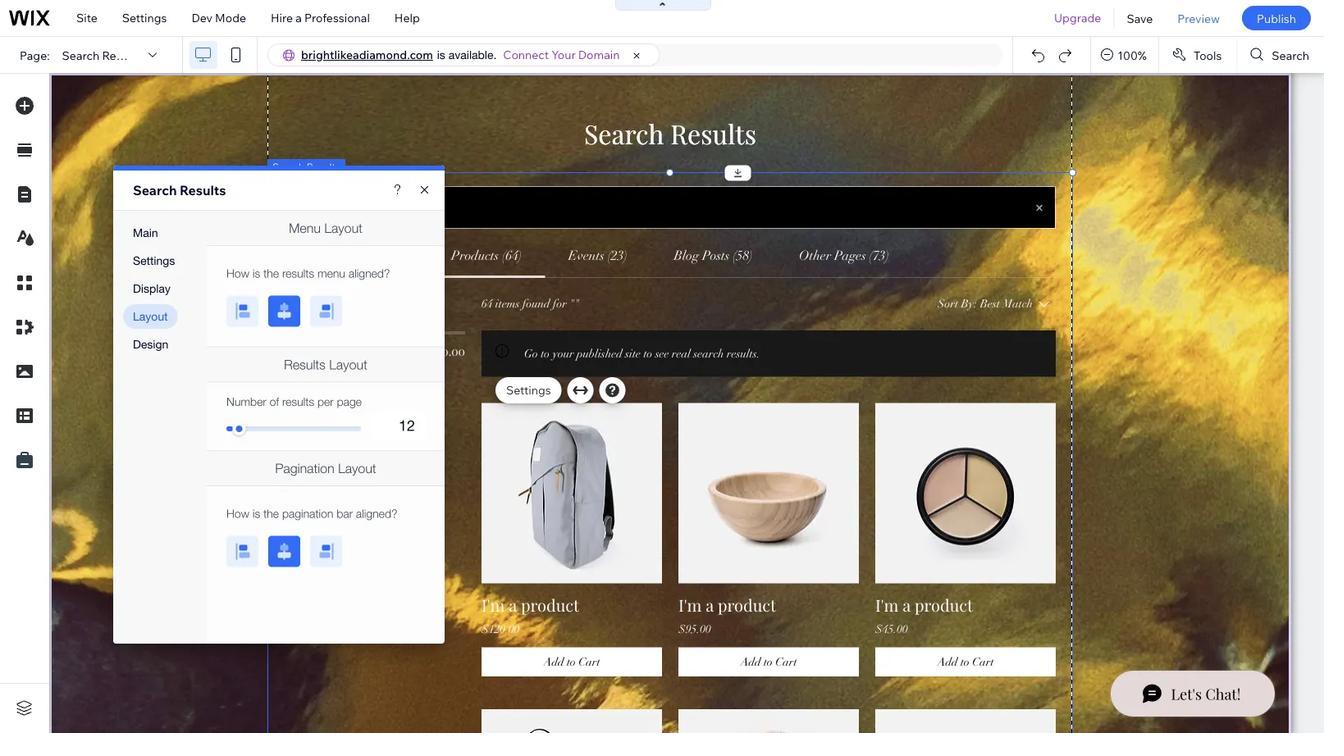 Task type: locate. For each thing, give the bounding box(es) containing it.
1 vertical spatial results
[[307, 160, 341, 173]]

1 horizontal spatial results
[[180, 182, 226, 199]]

search
[[62, 48, 100, 62], [1273, 48, 1310, 62], [273, 160, 305, 173], [133, 182, 177, 199]]

connect
[[503, 48, 549, 62]]

a
[[296, 11, 302, 25]]

search button
[[1238, 37, 1325, 73]]

search results
[[62, 48, 141, 62], [273, 160, 341, 173], [133, 182, 226, 199]]

2 horizontal spatial results
[[307, 160, 341, 173]]

is available. connect your domain
[[437, 48, 620, 62]]

0 vertical spatial search results
[[62, 48, 141, 62]]

search inside button
[[1273, 48, 1310, 62]]

0 horizontal spatial settings
[[122, 11, 167, 25]]

settings
[[122, 11, 167, 25], [506, 383, 551, 398]]

100% button
[[1092, 37, 1159, 73]]

results
[[102, 48, 141, 62], [307, 160, 341, 173], [180, 182, 226, 199]]

tools
[[1194, 48, 1223, 62]]

publish
[[1257, 11, 1297, 25]]

hire
[[271, 11, 293, 25]]

100%
[[1118, 48, 1147, 62]]

dev
[[192, 11, 213, 25]]

preview
[[1178, 11, 1221, 25]]

1 horizontal spatial settings
[[506, 383, 551, 398]]

available.
[[449, 48, 497, 62]]

is
[[437, 48, 446, 62]]

1 vertical spatial search results
[[273, 160, 341, 173]]

0 vertical spatial results
[[102, 48, 141, 62]]

hire a professional
[[271, 11, 370, 25]]

0 vertical spatial settings
[[122, 11, 167, 25]]



Task type: vqa. For each thing, say whether or not it's contained in the screenshot.
& associated with Contact
no



Task type: describe. For each thing, give the bounding box(es) containing it.
upgrade
[[1055, 11, 1102, 25]]

0 horizontal spatial results
[[102, 48, 141, 62]]

domain
[[579, 48, 620, 62]]

professional
[[305, 11, 370, 25]]

tools button
[[1160, 37, 1237, 73]]

your
[[552, 48, 576, 62]]

site
[[76, 11, 98, 25]]

save
[[1127, 11, 1154, 25]]

help
[[395, 11, 420, 25]]

brightlikeadiamond.com
[[301, 48, 433, 62]]

save button
[[1115, 0, 1166, 36]]

2 vertical spatial search results
[[133, 182, 226, 199]]

preview button
[[1166, 0, 1233, 36]]

1 vertical spatial settings
[[506, 383, 551, 398]]

publish button
[[1243, 6, 1312, 30]]

2 vertical spatial results
[[180, 182, 226, 199]]

mode
[[215, 11, 246, 25]]

dev mode
[[192, 11, 246, 25]]



